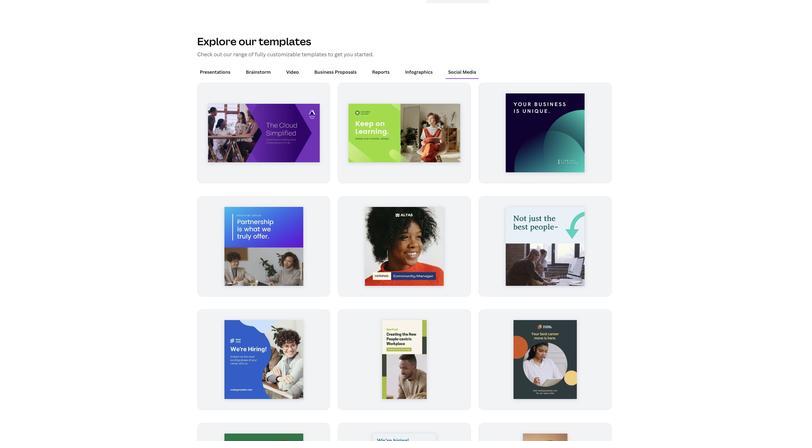 Task type: describe. For each thing, give the bounding box(es) containing it.
technology professional/business services linkedin single image ad in violet white professional gradients style image
[[208, 104, 320, 162]]

business proposals button
[[312, 66, 360, 78]]

presentations button
[[197, 66, 233, 78]]

business proposals
[[315, 69, 357, 75]]

blue and beige woman pop of element hiring announcement non-static linkedin post image
[[365, 207, 445, 286]]

media
[[463, 69, 477, 75]]

explore
[[197, 34, 237, 48]]

brainstorm button
[[244, 66, 274, 78]]

of
[[249, 51, 254, 58]]

started.
[[355, 51, 374, 58]]

social media button
[[446, 66, 479, 78]]

explore our templates check out our range of fully customizable templates to get you started.
[[197, 34, 374, 58]]

check
[[197, 51, 213, 58]]

range
[[234, 51, 248, 58]]

social
[[449, 69, 462, 75]]

proposals
[[335, 69, 357, 75]]

fully
[[255, 51, 266, 58]]

presentations
[[200, 69, 231, 75]]

0 vertical spatial our
[[239, 34, 257, 48]]

blue woman blobby-framed hiring announcement static linkedin post image
[[224, 320, 304, 399]]

video
[[287, 69, 299, 75]]



Task type: vqa. For each thing, say whether or not it's contained in the screenshot.
the Business Proposals
yes



Task type: locate. For each thing, give the bounding box(es) containing it.
1 vertical spatial our
[[224, 51, 232, 58]]

orange and yellow graphic geometric frames hiring animated linkedin carousel ad image
[[514, 320, 578, 399]]

blue professional gradients management professional/business services linkedin video ad image
[[224, 207, 304, 286]]

out
[[214, 51, 222, 58]]

1 horizontal spatial our
[[239, 34, 257, 48]]

infographics button
[[403, 66, 436, 78]]

green picture framed real-time event updates non-static linkedin post image
[[224, 434, 304, 441]]

0 vertical spatial templates
[[259, 34, 312, 48]]

green gradient technology professional/business services linkedin video ad image
[[506, 94, 585, 173]]

reports
[[373, 69, 390, 75]]

you
[[344, 51, 353, 58]]

green and yellow minimalist color blocks articles new post linkedin story image
[[383, 320, 427, 399]]

green text-heavy human resources consultancy professional/business services linkedin video ad image
[[506, 207, 585, 286]]

our right out
[[224, 51, 232, 58]]

get
[[335, 51, 343, 58]]

business
[[315, 69, 334, 75]]

0 horizontal spatial our
[[224, 51, 232, 58]]

our
[[239, 34, 257, 48], [224, 51, 232, 58]]

blue and yellow photo abstract geometric job hiring animated linkedin carousel ad image
[[373, 434, 437, 441]]

customizable
[[268, 51, 301, 58]]

reports button
[[370, 66, 393, 78]]

social media
[[449, 69, 477, 75]]

green professional gradients specialized courses education linkedin single image ad image
[[349, 104, 461, 162]]

violet woman blobby-framed event announcement non-static linkedin story image
[[524, 434, 568, 441]]

templates
[[259, 34, 312, 48], [302, 51, 327, 58]]

infographics
[[406, 69, 433, 75]]

templates up "customizable" on the left of the page
[[259, 34, 312, 48]]

1 vertical spatial templates
[[302, 51, 327, 58]]

templates left "to"
[[302, 51, 327, 58]]

brainstorm
[[246, 69, 271, 75]]

our up the of
[[239, 34, 257, 48]]

video button
[[284, 66, 302, 78]]

to
[[328, 51, 334, 58]]



